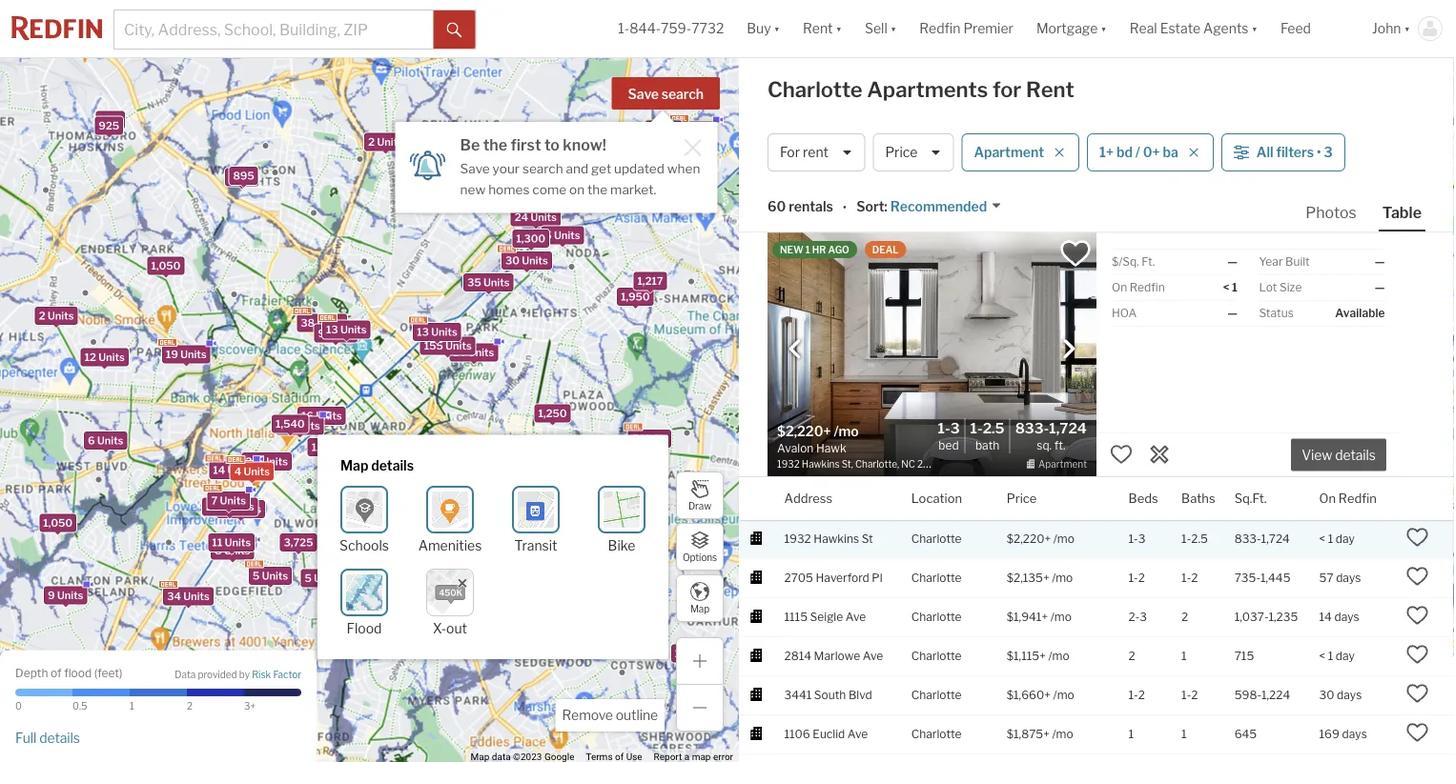 Task type: vqa. For each thing, say whether or not it's contained in the screenshot.


Task type: locate. For each thing, give the bounding box(es) containing it.
2 favorite this home image from the top
[[1406, 604, 1429, 627]]

0 vertical spatial 30
[[505, 255, 520, 267]]

0 vertical spatial 14
[[453, 347, 466, 359]]

3441 south blvd
[[784, 689, 872, 703]]

2 vertical spatial 14
[[1319, 611, 1332, 625]]

0 vertical spatial 4
[[234, 466, 241, 478]]

0 horizontal spatial 1,050
[[43, 517, 73, 529]]

13 right 38
[[326, 324, 338, 336]]

1 horizontal spatial search
[[661, 86, 704, 102]]

715
[[1234, 650, 1254, 664]]

14 left '20'
[[213, 464, 225, 477]]

charlotte for 3441 south blvd
[[911, 689, 962, 703]]

rent ▾ button
[[803, 0, 842, 57]]

$2,220+ /mo
[[1007, 533, 1074, 546]]

0 vertical spatial on
[[1112, 281, 1127, 295]]

$1,941+
[[1007, 611, 1048, 625]]

3 inside 1-3 bed
[[950, 420, 960, 437]]

1 vertical spatial •
[[843, 200, 847, 216]]

charlotte down "location" "button"
[[911, 533, 962, 546]]

1- up the bath
[[970, 420, 983, 437]]

16 units up 11 units
[[220, 503, 261, 516]]

2 horizontal spatial 1,050
[[649, 124, 678, 136]]

2.5 up the bath
[[983, 420, 1005, 437]]

4
[[234, 466, 241, 478], [541, 510, 549, 522]]

1 vertical spatial redfin
[[1130, 281, 1165, 295]]

0+
[[1143, 144, 1160, 161]]

lot size
[[1259, 281, 1302, 295]]

— down table button
[[1375, 255, 1385, 269]]

2.5 for 1-2.5
[[1191, 533, 1208, 546]]

charlotte for 2705 haverford pl
[[911, 572, 962, 586]]

2 925 from the top
[[99, 120, 119, 132]]

buy ▾ button
[[735, 0, 791, 57]]

• right 'filters'
[[1317, 144, 1321, 161]]

1 vertical spatial 7
[[211, 495, 218, 507]]

details inside dialog
[[371, 458, 414, 474]]

19 units up 1,875
[[279, 420, 320, 432]]

13 units right 38
[[326, 324, 367, 336]]

1- inside 1-2.5 bath
[[970, 420, 983, 437]]

charlotte right blvd
[[911, 689, 962, 703]]

charlotte left $1,115+ on the right bottom of page
[[911, 650, 962, 664]]

map up schools button
[[340, 458, 368, 474]]

< 1 day for 715
[[1319, 650, 1355, 664]]

• inside all filters • 3 button
[[1317, 144, 1321, 161]]

favorite this home image right the 14 days
[[1406, 604, 1429, 627]]

▾ for buy ▾
[[774, 20, 780, 37]]

3 up when
[[678, 125, 685, 137]]

< up 57
[[1319, 533, 1325, 546]]

0 horizontal spatial 14
[[213, 464, 225, 477]]

1 < 1 day from the top
[[1319, 533, 1355, 546]]

location
[[911, 492, 962, 506]]

— for built
[[1375, 255, 1385, 269]]

0 vertical spatial favorite this home image
[[1406, 565, 1429, 588]]

1 vertical spatial < 1 day
[[1319, 650, 1355, 664]]

7 up schools on the left bottom of page
[[342, 521, 348, 534]]

1 vertical spatial 9
[[48, 590, 55, 602]]

0 vertical spatial rent
[[803, 20, 833, 37]]

photo of 1932 hawkins st, charlotte, nc 28203 image
[[768, 233, 1097, 477]]

/mo right $1,115+ on the right bottom of page
[[1048, 650, 1069, 664]]

1 vertical spatial 4 units
[[541, 510, 577, 522]]

to
[[544, 135, 560, 154]]

real estate agents ▾ button
[[1118, 0, 1269, 57]]

30 days
[[1319, 689, 1362, 703]]

12 units
[[84, 351, 125, 364]]

0 vertical spatial 833-
[[1015, 420, 1049, 437]]

/mo for $2,135+ /mo
[[1052, 572, 1073, 586]]

30 inside map region
[[505, 255, 520, 267]]

price button up recommended
[[873, 133, 954, 172]]

844-
[[629, 20, 661, 37]]

16 up 1,875
[[301, 410, 314, 423]]

0 vertical spatial 19 units
[[166, 349, 207, 361]]

day up 57 days
[[1336, 533, 1355, 546]]

3 down beds button
[[1138, 533, 1146, 546]]

1,724 inside 833-1,724 sq. ft.
[[1049, 420, 1087, 437]]

1-844-759-7732
[[618, 20, 724, 37]]

data
[[175, 669, 196, 681]]

1- down 2-
[[1128, 689, 1138, 703]]

— for ft.
[[1227, 255, 1238, 269]]

buy
[[747, 20, 771, 37]]

days for 57 days
[[1336, 572, 1361, 586]]

34
[[167, 591, 181, 603]]

1 horizontal spatial •
[[1317, 144, 1321, 161]]

by
[[239, 669, 250, 681]]

sq.ft. button
[[1234, 478, 1267, 520]]

the right be
[[483, 135, 507, 154]]

833- for 833-1,724
[[1234, 533, 1261, 546]]

9 right 38
[[318, 328, 325, 340]]

0 vertical spatial on redfin
[[1112, 281, 1165, 295]]

0 horizontal spatial 16 units
[[220, 503, 261, 516]]

charlotte down rent ▾ button
[[768, 77, 863, 102]]

1 horizontal spatial 13 units
[[417, 326, 457, 339]]

19 up 20 units
[[279, 420, 292, 432]]

redfin premier
[[919, 20, 1013, 37]]

▾ right the sell
[[890, 20, 897, 37]]

price button
[[873, 133, 954, 172], [1007, 478, 1037, 520]]

▾ for rent ▾
[[836, 20, 842, 37]]

▾ for sell ▾
[[890, 20, 897, 37]]

save for save search
[[628, 86, 659, 102]]

photos
[[1305, 203, 1357, 222]]

table
[[1382, 203, 1422, 222]]

john
[[1372, 20, 1401, 37]]

1 vertical spatial price button
[[1007, 478, 1037, 520]]

2705
[[784, 572, 813, 586]]

1,724 up sq.
[[1049, 420, 1087, 437]]

19 units right 12 units
[[166, 349, 207, 361]]

— up < 1
[[1227, 255, 1238, 269]]

598-
[[1234, 689, 1261, 703]]

flood
[[64, 667, 92, 681]]

0 vertical spatial < 1 day
[[1319, 533, 1355, 546]]

dialog containing map details
[[318, 435, 668, 660]]

sell
[[865, 20, 888, 37]]

favorite this home image for 14 days
[[1406, 604, 1429, 627]]

risk
[[252, 669, 271, 681]]

available
[[1335, 307, 1385, 320]]

$2,220+
[[1007, 533, 1051, 546]]

0 vertical spatial 16 units
[[301, 410, 342, 423]]

on redfin down $/sq. ft.
[[1112, 281, 1165, 295]]

buy ▾ button
[[747, 0, 780, 57]]

data provided by risk factor
[[175, 669, 301, 681]]

0 horizontal spatial on
[[1112, 281, 1127, 295]]

1- inside 1-3 bed
[[938, 420, 950, 437]]

on redfin down view details
[[1319, 492, 1377, 506]]

redfin down view details
[[1339, 492, 1377, 506]]

heading
[[777, 422, 932, 472]]

charlotte for 1932 hawkins st
[[911, 533, 962, 546]]

ft.
[[1142, 255, 1155, 269], [1054, 439, 1065, 452]]

5 ▾ from the left
[[1251, 20, 1258, 37]]

30 units
[[505, 255, 548, 267]]

$1,660+
[[1007, 689, 1051, 703]]

photos button
[[1302, 202, 1379, 230]]

▾ left the sell
[[836, 20, 842, 37]]

3 ▾ from the left
[[890, 20, 897, 37]]

1 vertical spatial ave
[[863, 650, 883, 664]]

1 925 from the top
[[99, 117, 120, 129]]

0 horizontal spatial search
[[522, 161, 563, 176]]

0 vertical spatial 1,050
[[649, 124, 678, 136]]

0 vertical spatial •
[[1317, 144, 1321, 161]]

1,724 up "1,445"
[[1261, 533, 1290, 546]]

2.5 inside 1-2.5 bath
[[983, 420, 1005, 437]]

details right full
[[39, 730, 80, 746]]

< down the 14 days
[[1319, 650, 1325, 664]]

price button up $2,220+
[[1007, 478, 1037, 520]]

16 up 11 units
[[220, 503, 233, 516]]

1 horizontal spatial 16
[[301, 410, 314, 423]]

3 down 1-3
[[1140, 611, 1147, 625]]

bd
[[1116, 144, 1133, 161]]

1 vertical spatial favorite this home image
[[1406, 604, 1429, 627]]

x-out this home image
[[1148, 443, 1171, 466]]

• inside "60 rentals •"
[[843, 200, 847, 216]]

(
[[94, 667, 97, 681]]

1 horizontal spatial ft.
[[1142, 255, 1155, 269]]

30 down 1,300
[[505, 255, 520, 267]]

bath
[[975, 439, 1000, 452]]

days right 169 at the bottom right
[[1342, 728, 1367, 742]]

days for 30 days
[[1337, 689, 1362, 703]]

save for save your search and get updated when new homes come on the market.
[[460, 161, 490, 176]]

1,224
[[1261, 689, 1290, 703]]

the inside save your search and get updated when new homes come on the market.
[[587, 181, 608, 197]]

favorite this home image right 57 days
[[1406, 565, 1429, 588]]

1 left the hr
[[806, 244, 810, 256]]

1,724
[[1049, 420, 1087, 437], [1261, 533, 1290, 546]]

1,875
[[312, 441, 340, 454]]

0 horizontal spatial 13 units
[[326, 324, 367, 336]]

7 up 11
[[211, 495, 218, 507]]

1 horizontal spatial 9 units
[[318, 328, 354, 340]]

all filters • 3
[[1256, 144, 1333, 161]]

1,724 for 833-1,724 sq. ft.
[[1049, 420, 1087, 437]]

4 units up 273 units
[[234, 466, 270, 478]]

3 right 'filters'
[[1324, 144, 1333, 161]]

5 units
[[545, 229, 580, 242], [632, 433, 667, 445], [253, 570, 288, 583], [305, 573, 340, 585]]

4 up the transit
[[541, 510, 549, 522]]

1-3
[[1128, 533, 1146, 546]]

< for 715
[[1319, 650, 1325, 664]]

0 vertical spatial search
[[661, 86, 704, 102]]

9 up of on the bottom of page
[[48, 590, 55, 602]]

833- inside 833-1,724 sq. ft.
[[1015, 420, 1049, 437]]

1,000
[[675, 648, 705, 660], [683, 667, 713, 679]]

19
[[166, 349, 178, 361], [279, 420, 292, 432]]

2 < 1 day from the top
[[1319, 650, 1355, 664]]

ft. inside 833-1,724 sq. ft.
[[1054, 439, 1065, 452]]

1-
[[618, 20, 629, 37], [938, 420, 950, 437], [970, 420, 983, 437], [1128, 533, 1138, 546], [1181, 533, 1191, 546], [1128, 572, 1138, 586], [1181, 572, 1191, 586], [1128, 689, 1138, 703], [1181, 689, 1191, 703]]

9 units
[[318, 328, 354, 340], [48, 590, 83, 602]]

34 units
[[167, 591, 210, 603]]

1 horizontal spatial 4 units
[[541, 510, 577, 522]]

search up 3 units
[[661, 86, 704, 102]]

full details
[[15, 730, 80, 746]]

833- for 833-1,724 sq. ft.
[[1015, 420, 1049, 437]]

1 down the 14 days
[[1328, 650, 1333, 664]]

charlotte apartments for rent
[[768, 77, 1074, 102]]

1 favorite this home image from the top
[[1406, 565, 1429, 588]]

1 vertical spatial 833-
[[1234, 533, 1261, 546]]

2 horizontal spatial details
[[1335, 447, 1376, 464]]

14 units right 155
[[453, 347, 494, 359]]

map details
[[340, 458, 414, 474]]

the right on
[[587, 181, 608, 197]]

0 vertical spatial 2.5
[[983, 420, 1005, 437]]

169 days
[[1319, 728, 1367, 742]]

favorite this home image
[[1110, 443, 1133, 466], [1406, 526, 1429, 549], [1406, 643, 1429, 666], [1406, 683, 1429, 705], [1406, 722, 1429, 745]]

1 vertical spatial the
[[587, 181, 608, 197]]

map for map details
[[340, 458, 368, 474]]

1 horizontal spatial price button
[[1007, 478, 1037, 520]]

depth
[[15, 667, 48, 681]]

▾ right the 'agents'
[[1251, 20, 1258, 37]]

1-2.5
[[1181, 533, 1208, 546]]

2 horizontal spatial redfin
[[1339, 492, 1377, 506]]

/mo right $2,135+
[[1052, 572, 1073, 586]]

favorite this home image for 833-1,724
[[1406, 526, 1429, 549]]

0 horizontal spatial 13
[[326, 324, 338, 336]]

/mo right $1,941+
[[1050, 611, 1072, 625]]

units
[[687, 125, 713, 137], [377, 136, 403, 148], [559, 159, 586, 171], [530, 211, 557, 224], [554, 229, 580, 242], [522, 255, 548, 267], [483, 277, 510, 289], [48, 310, 74, 322], [317, 317, 343, 330], [340, 324, 367, 336], [431, 326, 457, 339], [327, 328, 354, 340], [445, 340, 472, 352], [468, 347, 494, 359], [180, 349, 207, 361], [98, 351, 125, 364], [316, 410, 342, 423], [294, 420, 320, 432], [641, 433, 667, 445], [97, 435, 123, 447], [262, 456, 288, 468], [227, 464, 254, 477], [244, 466, 270, 478], [367, 471, 393, 484], [220, 495, 246, 507], [228, 501, 254, 513], [235, 503, 261, 516], [551, 510, 577, 522], [350, 521, 377, 534], [225, 537, 251, 549], [224, 545, 250, 557], [262, 570, 288, 583], [314, 573, 340, 585], [57, 590, 83, 602], [183, 591, 210, 603]]

address button
[[784, 478, 833, 520]]

City, Address, School, Building, ZIP search field
[[114, 10, 434, 49]]

rent right for
[[1026, 77, 1074, 102]]

price up $2,220+
[[1007, 492, 1037, 506]]

7 units up schools on the left bottom of page
[[342, 521, 377, 534]]

apartments
[[867, 77, 988, 102]]

2 ▾ from the left
[[836, 20, 842, 37]]

11 units
[[212, 537, 251, 549]]

— for size
[[1375, 281, 1385, 295]]

days up 169 days on the bottom of page
[[1337, 689, 1362, 703]]

0 vertical spatial price
[[885, 144, 918, 161]]

1 vertical spatial price
[[1007, 492, 1037, 506]]

dialog
[[318, 435, 668, 660]]

735-1,445
[[1234, 572, 1291, 586]]

24 units
[[515, 211, 557, 224]]

1 vertical spatial search
[[522, 161, 563, 176]]

for rent button
[[768, 133, 865, 172]]

273
[[206, 501, 226, 513]]

7 down to
[[551, 159, 557, 171]]

map region
[[0, 9, 752, 763]]

transit
[[514, 538, 557, 554]]

0 horizontal spatial 833-
[[1015, 420, 1049, 437]]

save inside save search button
[[628, 86, 659, 102]]

< for 833-1,724
[[1319, 533, 1325, 546]]

/mo for $1,875+ /mo
[[1052, 728, 1073, 742]]

1 up 57
[[1328, 533, 1333, 546]]

ave right euclid
[[848, 728, 868, 742]]

ave for 2814 marlowe ave
[[863, 650, 883, 664]]

day up 30 days at right
[[1336, 650, 1355, 664]]

0 horizontal spatial map
[[340, 458, 368, 474]]

0 vertical spatial 14 units
[[453, 347, 494, 359]]

0 horizontal spatial 19 units
[[166, 349, 207, 361]]

1- down 1-2.5
[[1181, 572, 1191, 586]]

▾ right buy
[[774, 20, 780, 37]]

1,037-1,235
[[1234, 611, 1298, 625]]

map inside map button
[[690, 604, 709, 615]]

1 right 0.5
[[130, 701, 134, 713]]

remove 1+ bd / 0+ ba image
[[1188, 147, 1199, 158]]

0 horizontal spatial 19
[[166, 349, 178, 361]]

days for 14 days
[[1334, 611, 1359, 625]]

0 horizontal spatial save
[[460, 161, 490, 176]]

1 ▾ from the left
[[774, 20, 780, 37]]

2 vertical spatial ave
[[848, 728, 868, 742]]

1 vertical spatial on
[[1319, 492, 1336, 506]]

ave for 1106 euclid ave
[[848, 728, 868, 742]]

on up hoa
[[1112, 281, 1127, 295]]

4 ▾ from the left
[[1101, 20, 1107, 37]]

30 for 30 units
[[505, 255, 520, 267]]

▾ right the mortgage
[[1101, 20, 1107, 37]]

1 horizontal spatial map
[[690, 604, 709, 615]]

1-2 down 1-3
[[1128, 572, 1145, 586]]

map down options
[[690, 604, 709, 615]]

/mo for $2,220+ /mo
[[1053, 533, 1074, 546]]

2
[[368, 136, 375, 148], [39, 310, 45, 322], [1138, 572, 1145, 586], [1191, 572, 1198, 586], [1181, 611, 1188, 625], [1128, 650, 1135, 664], [1138, 689, 1145, 703], [1191, 689, 1198, 703], [187, 701, 193, 713]]

0 vertical spatial 4 units
[[234, 466, 270, 478]]

details for map details
[[371, 458, 414, 474]]

map inside dialog
[[340, 458, 368, 474]]

1 horizontal spatial 19 units
[[279, 420, 320, 432]]

1 horizontal spatial save
[[628, 86, 659, 102]]

submit search image
[[447, 23, 462, 38]]

0 vertical spatial map
[[340, 458, 368, 474]]

charlotte left $1,875+
[[911, 728, 962, 742]]

< 1 day up 57 days
[[1319, 533, 1355, 546]]

155 units
[[424, 340, 472, 352]]

2 horizontal spatial 7
[[551, 159, 557, 171]]

19 right 12 units
[[166, 349, 178, 361]]

/mo for $1,660+ /mo
[[1053, 689, 1074, 703]]

charlotte for 1106 euclid ave
[[911, 728, 962, 742]]

redfin down $/sq. ft.
[[1130, 281, 1165, 295]]

3 up the bed
[[950, 420, 960, 437]]

< 1 day for 833-1,724
[[1319, 533, 1355, 546]]

14 down 57
[[1319, 611, 1332, 625]]

1 horizontal spatial 4
[[541, 510, 549, 522]]

deal
[[872, 244, 899, 256]]

1 horizontal spatial 30
[[1319, 689, 1334, 703]]

1 horizontal spatial 833-
[[1234, 533, 1261, 546]]

filters
[[1276, 144, 1314, 161]]

0 horizontal spatial 4
[[234, 466, 241, 478]]

0 vertical spatial day
[[1336, 533, 1355, 546]]

6 units
[[88, 435, 123, 447]]

x-out button
[[426, 569, 474, 637]]

search up come
[[522, 161, 563, 176]]

1- left the 759- in the left top of the page
[[618, 20, 629, 37]]

0 horizontal spatial redfin
[[919, 20, 961, 37]]

save your search and get updated when new homes come on the market.
[[460, 161, 700, 197]]

rent inside rent ▾ dropdown button
[[803, 20, 833, 37]]

mortgage ▾ button
[[1036, 0, 1107, 57]]

57
[[1319, 572, 1334, 586]]

ave right the marlowe
[[863, 650, 883, 664]]

0 vertical spatial 1,724
[[1049, 420, 1087, 437]]

1 vertical spatial 1,724
[[1261, 533, 1290, 546]]

know!
[[563, 135, 606, 154]]

/mo right $2,220+
[[1053, 533, 1074, 546]]

0 vertical spatial 16
[[301, 410, 314, 423]]

charlotte left $1,941+
[[911, 611, 962, 625]]

marlowe
[[814, 650, 860, 664]]

9 units right 38
[[318, 328, 354, 340]]

6 ▾ from the left
[[1404, 20, 1410, 37]]

2-
[[1128, 611, 1140, 625]]

favorite this home image for 645
[[1406, 722, 1429, 745]]

0 vertical spatial the
[[483, 135, 507, 154]]

charlotte right pl
[[911, 572, 962, 586]]

0 vertical spatial ft.
[[1142, 255, 1155, 269]]

1 vertical spatial 7 units
[[211, 495, 246, 507]]

1-2
[[1128, 572, 1145, 586], [1181, 572, 1198, 586], [1128, 689, 1145, 703], [1181, 689, 1198, 703]]

save inside save your search and get updated when new homes come on the market.
[[460, 161, 490, 176]]

ave right seigle
[[846, 611, 866, 625]]

1 day from the top
[[1336, 533, 1355, 546]]

1 horizontal spatial rent
[[1026, 77, 1074, 102]]

details right view
[[1335, 447, 1376, 464]]

1 horizontal spatial on
[[1319, 492, 1336, 506]]

1- up the bed
[[938, 420, 950, 437]]

7 units up 11 units
[[211, 495, 246, 507]]

flood
[[347, 620, 382, 637]]

bike button
[[598, 486, 646, 554]]

155
[[424, 340, 443, 352]]

/mo for $1,941+ /mo
[[1050, 611, 1072, 625]]

0 vertical spatial save
[[628, 86, 659, 102]]

price up :
[[885, 144, 918, 161]]

1 horizontal spatial 2.5
[[1191, 533, 1208, 546]]

and
[[566, 161, 588, 176]]

20 units
[[245, 456, 288, 468]]

1 vertical spatial save
[[460, 161, 490, 176]]

be the first to know!
[[460, 135, 606, 154]]

ave
[[846, 611, 866, 625], [863, 650, 883, 664], [848, 728, 868, 742]]

sell ▾ button
[[865, 0, 897, 57]]

day for 833-1,724
[[1336, 533, 1355, 546]]

13 up 155
[[417, 326, 429, 339]]

2 vertical spatial 7 units
[[342, 521, 377, 534]]

2 day from the top
[[1336, 650, 1355, 664]]

2.5
[[983, 420, 1005, 437], [1191, 533, 1208, 546]]

14 units up 273 units
[[213, 464, 254, 477]]

amenities
[[418, 538, 482, 554]]

favorite this home image for 598-1,224
[[1406, 683, 1429, 705]]

0 horizontal spatial •
[[843, 200, 847, 216]]

favorite this home image
[[1406, 565, 1429, 588], [1406, 604, 1429, 627]]

• for rentals
[[843, 200, 847, 216]]

0 vertical spatial price button
[[873, 133, 954, 172]]

1 vertical spatial 30
[[1319, 689, 1334, 703]]

/mo for $1,115+ /mo
[[1048, 650, 1069, 664]]

1 horizontal spatial the
[[587, 181, 608, 197]]



Task type: describe. For each thing, give the bounding box(es) containing it.
hawkins
[[814, 533, 859, 546]]

charlotte for 2814 marlowe ave
[[911, 650, 962, 664]]

save search button
[[612, 77, 720, 110]]

1 vertical spatial on redfin
[[1319, 492, 1377, 506]]

out
[[446, 620, 467, 637]]

search inside button
[[661, 86, 704, 102]]

0 horizontal spatial 7
[[211, 495, 218, 507]]

view details
[[1302, 447, 1376, 464]]

1- down baths button
[[1181, 533, 1191, 546]]

1-2 down 2-3
[[1128, 689, 1145, 703]]

updated
[[614, 161, 664, 176]]

1- left 598-
[[1181, 689, 1191, 703]]

days for 169 days
[[1342, 728, 1367, 742]]

seigle
[[810, 611, 843, 625]]

1- up 2-
[[1128, 572, 1138, 586]]

sq.
[[1037, 439, 1052, 452]]

google image
[[5, 738, 68, 763]]

/
[[1135, 144, 1140, 161]]

$1,875+
[[1007, 728, 1050, 742]]

favorite this home image for 715
[[1406, 643, 1429, 666]]

map button
[[676, 575, 724, 623]]

apartment
[[974, 144, 1044, 161]]

30 for 30 days
[[1319, 689, 1334, 703]]

0.5
[[72, 701, 87, 713]]

feed button
[[1269, 0, 1361, 57]]

0 vertical spatial 7 units
[[551, 159, 586, 171]]

0 horizontal spatial 9 units
[[48, 590, 83, 602]]

0 vertical spatial 7
[[551, 159, 557, 171]]

< 1
[[1223, 281, 1238, 295]]

0 horizontal spatial 9
[[48, 590, 55, 602]]

38
[[301, 317, 315, 330]]

• for filters
[[1317, 144, 1321, 161]]

$1,660+ /mo
[[1007, 689, 1074, 703]]

hr
[[812, 244, 826, 256]]

0 horizontal spatial the
[[483, 135, 507, 154]]

1 vertical spatial 16 units
[[220, 503, 261, 516]]

details for view details
[[1335, 447, 1376, 464]]

759-
[[661, 20, 691, 37]]

rent
[[803, 144, 829, 161]]

real estate agents ▾
[[1130, 20, 1258, 37]]

remove apartment image
[[1054, 147, 1065, 158]]

day for 715
[[1336, 650, 1355, 664]]

beds
[[1128, 492, 1158, 506]]

sell ▾ button
[[853, 0, 908, 57]]

year built
[[1259, 255, 1310, 269]]

outline
[[616, 708, 658, 724]]

3 inside map region
[[678, 125, 685, 137]]

2 horizontal spatial 14
[[1319, 611, 1332, 625]]

0 horizontal spatial 4 units
[[234, 466, 270, 478]]

charlotte for 1115 seigle ave
[[911, 611, 962, 625]]

save search
[[628, 86, 704, 102]]

735-
[[1234, 572, 1260, 586]]

2 vertical spatial 7
[[342, 521, 348, 534]]

833-1,724
[[1234, 533, 1290, 546]]

previous button image
[[786, 340, 805, 359]]

35 units
[[467, 277, 510, 289]]

1-2 down 1-2.5
[[1181, 572, 1198, 586]]

new
[[780, 244, 804, 256]]

ago
[[828, 244, 849, 256]]

1 vertical spatial 19 units
[[279, 420, 320, 432]]

st
[[862, 533, 873, 546]]

)
[[119, 667, 122, 681]]

1 vertical spatial 1,000
[[683, 667, 713, 679]]

1115 seigle ave
[[784, 611, 866, 625]]

6
[[88, 435, 95, 447]]

1 vertical spatial 14
[[213, 464, 225, 477]]

1 horizontal spatial 13
[[417, 326, 429, 339]]

3 inside button
[[1324, 144, 1333, 161]]

options
[[683, 552, 717, 564]]

ba
[[1163, 144, 1178, 161]]

:
[[884, 199, 887, 215]]

▾ for mortgage ▾
[[1101, 20, 1107, 37]]

favorite this home image for 57 days
[[1406, 565, 1429, 588]]

▾ for john ▾
[[1404, 20, 1410, 37]]

draw button
[[676, 472, 724, 520]]

— down < 1
[[1227, 307, 1238, 320]]

1,250
[[538, 407, 567, 420]]

feet
[[97, 667, 119, 681]]

$2,135+
[[1007, 572, 1049, 586]]

3+
[[244, 701, 256, 713]]

when
[[667, 161, 700, 176]]

first
[[511, 135, 541, 154]]

recommended
[[890, 199, 987, 215]]

baths
[[1181, 492, 1215, 506]]

schools
[[339, 538, 389, 554]]

full
[[15, 730, 37, 746]]

table button
[[1379, 202, 1425, 232]]

full details button
[[15, 730, 80, 747]]

1 vertical spatial 4
[[541, 510, 549, 522]]

598-1,224
[[1234, 689, 1290, 703]]

35
[[467, 277, 481, 289]]

1 vertical spatial 19
[[279, 420, 292, 432]]

favorite button checkbox
[[1059, 237, 1092, 270]]

1 horizontal spatial 14 units
[[453, 347, 494, 359]]

1,037-
[[1234, 611, 1269, 625]]

1 vertical spatial rent
[[1026, 77, 1074, 102]]

1-2 left 598-
[[1181, 689, 1198, 703]]

be the first to know! dialog
[[395, 111, 718, 213]]

real
[[1130, 20, 1157, 37]]

1 left 715
[[1181, 650, 1187, 664]]

3441
[[784, 689, 812, 703]]

1 horizontal spatial price
[[1007, 492, 1037, 506]]

1 vertical spatial 2 units
[[39, 310, 74, 322]]

remove outline button
[[555, 700, 665, 732]]

26
[[351, 471, 364, 484]]

1,724 for 833-1,724
[[1261, 533, 1290, 546]]

0 horizontal spatial on redfin
[[1112, 281, 1165, 295]]

0 vertical spatial 9 units
[[318, 328, 354, 340]]

3,725
[[284, 537, 313, 549]]

1-3 bed
[[938, 420, 960, 452]]

on inside the on redfin button
[[1319, 492, 1336, 506]]

details for full details
[[39, 730, 80, 746]]

60 rentals •
[[768, 199, 847, 216]]

2814
[[784, 650, 811, 664]]

2 vertical spatial redfin
[[1339, 492, 1377, 506]]

ave for 1115 seigle ave
[[846, 611, 866, 625]]

sort :
[[856, 199, 887, 215]]

favorite button image
[[1059, 237, 1092, 270]]

remove
[[562, 708, 613, 724]]

0 vertical spatial 2 units
[[368, 136, 403, 148]]

south
[[814, 689, 846, 703]]

3 for 1-3
[[1138, 533, 1146, 546]]

1 horizontal spatial 7 units
[[342, 521, 377, 534]]

1 right $1,875+ /mo
[[1128, 728, 1134, 742]]

$/sq.
[[1112, 255, 1139, 269]]

draw
[[688, 501, 711, 512]]

0 vertical spatial 1,000
[[675, 648, 705, 660]]

1 vertical spatial 14 units
[[213, 464, 254, 477]]

8
[[215, 545, 222, 557]]

1- down beds button
[[1128, 533, 1138, 546]]

search inside save your search and get updated when new homes come on the market.
[[522, 161, 563, 176]]

0 vertical spatial <
[[1223, 281, 1230, 295]]

0 horizontal spatial 7 units
[[211, 495, 246, 507]]

2.5 for 1-2.5 bath
[[983, 420, 1005, 437]]

0 horizontal spatial price button
[[873, 133, 954, 172]]

3 for 2-3
[[1140, 611, 1147, 625]]

recommended button
[[887, 198, 1002, 216]]

1 vertical spatial 16
[[220, 503, 233, 516]]

next button image
[[1059, 340, 1078, 359]]

14 days
[[1319, 611, 1359, 625]]

1 left 645
[[1181, 728, 1187, 742]]

on
[[569, 181, 585, 197]]

sq.ft.
[[1234, 492, 1267, 506]]

1 horizontal spatial 16 units
[[301, 410, 342, 423]]

view
[[1302, 447, 1332, 464]]

1 vertical spatial 1,050
[[151, 260, 181, 272]]

3 for 1-3 bed
[[950, 420, 960, 437]]

0 vertical spatial 19
[[166, 349, 178, 361]]

1 horizontal spatial redfin
[[1130, 281, 1165, 295]]

new 1 hr ago
[[780, 244, 849, 256]]

1 left lot
[[1232, 281, 1238, 295]]

year
[[1259, 255, 1283, 269]]

1 horizontal spatial 9
[[318, 328, 325, 340]]

map for map
[[690, 604, 709, 615]]



